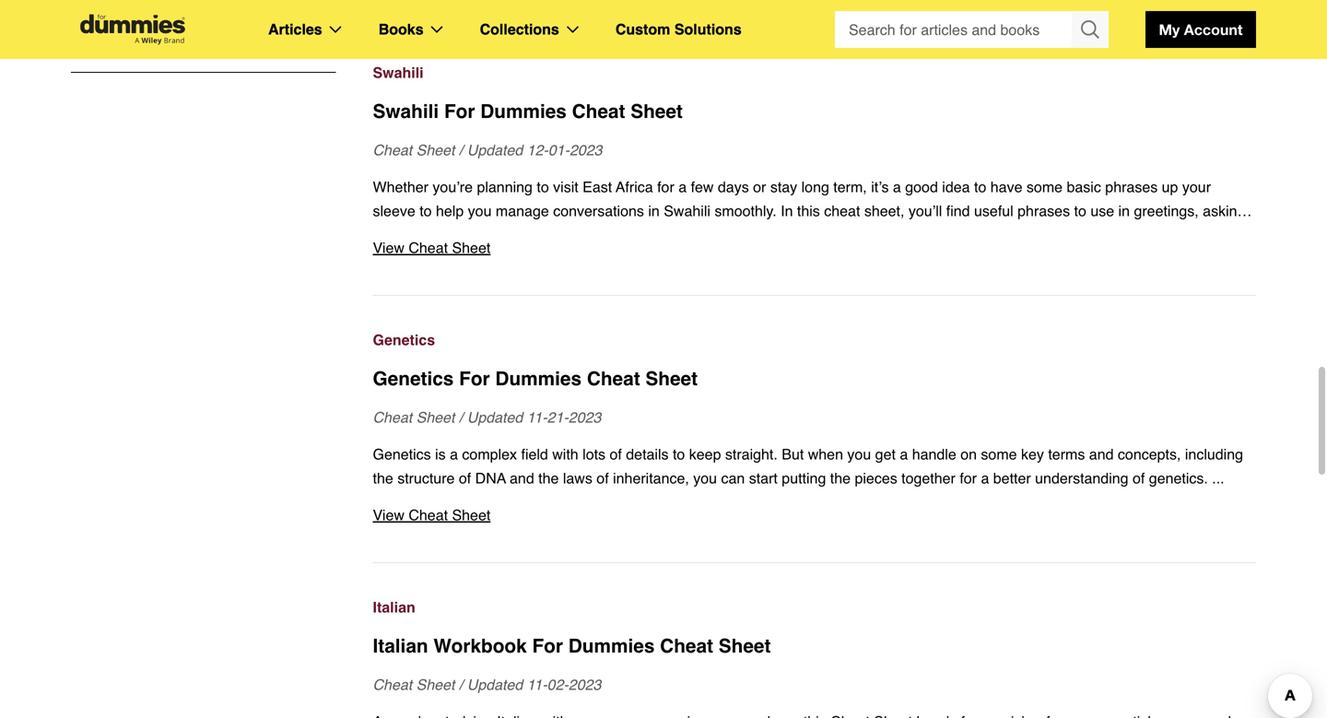 Task type: locate. For each thing, give the bounding box(es) containing it.
phrases down the have
[[1018, 202, 1070, 219]]

view cheat sheet link
[[373, 236, 1257, 260], [373, 503, 1257, 527]]

with down the manage
[[496, 226, 522, 243]]

some inside genetics is a complex field with lots of details to keep straight. but when you get a handle on some key terms and concepts, including the structure of dna and the laws of inheritance, you can start putting the pieces together for a better understanding of genetics.
[[981, 446, 1017, 463]]

genetics
[[373, 331, 435, 348], [373, 368, 454, 390], [373, 446, 431, 463]]

1 genetics from the top
[[373, 331, 435, 348]]

some right the have
[[1027, 178, 1063, 195]]

swahili for dummies cheat sheet
[[373, 100, 683, 122]]

cheat sheet / updated 11-02-2023
[[373, 676, 601, 693]]

a right it's
[[893, 178, 901, 195]]

workbook
[[434, 635, 527, 657]]

some
[[1027, 178, 1063, 195], [981, 446, 1017, 463]]

1 updated from the top
[[467, 141, 523, 158]]

0 horizontal spatial and
[[510, 470, 534, 487]]

planning
[[477, 178, 533, 195]]

1 horizontal spatial with
[[552, 446, 579, 463]]

get
[[876, 446, 896, 463]]

whether
[[373, 178, 429, 195]]

2 vertical spatial updated
[[467, 676, 523, 693]]

2 view cheat sheet link from the top
[[373, 503, 1257, 527]]

and down conversations
[[592, 226, 616, 243]]

updated down workbook
[[467, 676, 523, 693]]

updated
[[467, 141, 523, 158], [467, 409, 523, 426], [467, 676, 523, 693]]

of down concepts,
[[1133, 470, 1145, 487]]

2 genetics from the top
[[373, 368, 454, 390]]

is
[[435, 446, 446, 463]]

2 / from the top
[[459, 409, 463, 426]]

and
[[592, 226, 616, 243], [1090, 446, 1114, 463], [510, 470, 534, 487]]

understanding down terms
[[1035, 470, 1129, 487]]

for for swahili
[[444, 100, 475, 122]]

02-
[[547, 676, 569, 693]]

0 horizontal spatial for
[[657, 178, 675, 195]]

the
[[718, 226, 739, 243], [373, 470, 393, 487], [539, 470, 559, 487], [830, 470, 851, 487]]

0 vertical spatial italian
[[373, 599, 416, 616]]

2023 for italian workbook for dummies cheat sheet
[[569, 676, 601, 693]]

italian workbook for dummies cheat sheet link
[[373, 632, 1257, 660]]

1 vertical spatial genetics
[[373, 368, 454, 390]]

phrases up use
[[1106, 178, 1158, 195]]

1 vertical spatial some
[[981, 446, 1017, 463]]

2 vertical spatial /
[[459, 676, 463, 693]]

2 horizontal spatial and
[[1090, 446, 1114, 463]]

2 11- from the top
[[527, 676, 547, 693]]

1 11- from the top
[[527, 409, 547, 426]]

for up cheat sheet / updated 12-01-2023
[[444, 100, 475, 122]]

in
[[781, 202, 793, 219]]

0 vertical spatial understanding
[[621, 226, 714, 243]]

0 horizontal spatial understanding
[[621, 226, 714, 243]]

italian link
[[373, 595, 1257, 619]]

lots
[[583, 446, 606, 463]]

view cheat sheet link for genetics for dummies cheat sheet
[[373, 503, 1257, 527]]

this
[[797, 202, 820, 219]]

italian for italian workbook for dummies cheat sheet
[[373, 635, 428, 657]]

updated up 'planning'
[[467, 141, 523, 158]]

2023 down the italian workbook for dummies cheat sheet
[[569, 676, 601, 693]]

sheet inside whether you're planning to visit east africa for a few days or stay long term, it's a good idea to have some basic phrases up your sleeve to help you manage conversations in swahili smoothly. in this cheat sheet, you'll find useful phrases to use in greetings, asking questions, dealing with numbers, and understanding the calendar days. view cheat sheet
[[452, 239, 491, 256]]

to right idea
[[974, 178, 987, 195]]

dna
[[475, 470, 506, 487]]

swahili down the 'few' at top
[[664, 202, 711, 219]]

for up "02-"
[[532, 635, 563, 657]]

putting
[[782, 470, 826, 487]]

0 horizontal spatial in
[[648, 202, 660, 219]]

/ for italian
[[459, 676, 463, 693]]

2 view from the top
[[373, 506, 405, 523]]

the down the 'smoothly.'
[[718, 226, 739, 243]]

you inside whether you're planning to visit east africa for a few days or stay long term, it's a good idea to have some basic phrases up your sleeve to help you manage conversations in swahili smoothly. in this cheat sheet, you'll find useful phrases to use in greetings, asking questions, dealing with numbers, and understanding the calendar days. view cheat sheet
[[468, 202, 492, 219]]

a
[[679, 178, 687, 195], [893, 178, 901, 195], [450, 446, 458, 463], [900, 446, 908, 463], [981, 470, 990, 487]]

italian
[[373, 599, 416, 616], [373, 635, 428, 657]]

a left the 'few' at top
[[679, 178, 687, 195]]

start
[[749, 470, 778, 487]]

2 updated from the top
[[467, 409, 523, 426]]

swahili for dummies cheat sheet link
[[373, 98, 1257, 125]]

/ down workbook
[[459, 676, 463, 693]]

1 view from the top
[[373, 239, 405, 256]]

0 vertical spatial updated
[[467, 141, 523, 158]]

in right use
[[1119, 202, 1130, 219]]

0 vertical spatial some
[[1027, 178, 1063, 195]]

view inside whether you're planning to visit east africa for a few days or stay long term, it's a good idea to have some basic phrases up your sleeve to help you manage conversations in swahili smoothly. in this cheat sheet, you'll find useful phrases to use in greetings, asking questions, dealing with numbers, and understanding the calendar days. view cheat sheet
[[373, 239, 405, 256]]

understanding
[[621, 226, 714, 243], [1035, 470, 1129, 487]]

collections
[[480, 21, 559, 38]]

11- up the "field"
[[527, 409, 547, 426]]

and down the "field"
[[510, 470, 534, 487]]

3 genetics from the top
[[373, 446, 431, 463]]

good
[[906, 178, 938, 195]]

or
[[753, 178, 766, 195]]

view cheat sheet link down putting
[[373, 503, 1257, 527]]

in
[[648, 202, 660, 219], [1119, 202, 1130, 219]]

to left keep
[[673, 446, 685, 463]]

have
[[991, 178, 1023, 195]]

2023 up lots
[[569, 409, 601, 426]]

when
[[808, 446, 844, 463]]

swahili up the whether
[[373, 100, 439, 122]]

11- for for
[[527, 676, 547, 693]]

italian inside 'link'
[[373, 635, 428, 657]]

1 view cheat sheet link from the top
[[373, 236, 1257, 260]]

swahili down "books"
[[373, 64, 424, 81]]

2 vertical spatial you
[[694, 470, 717, 487]]

1 vertical spatial /
[[459, 409, 463, 426]]

genetics inside genetics is a complex field with lots of details to keep straight. but when you get a handle on some key terms and concepts, including the structure of dna and the laws of inheritance, you can start putting the pieces together for a better understanding of genetics.
[[373, 446, 431, 463]]

genetics for genetics is a complex field with lots of details to keep straight. but when you get a handle on some key terms and concepts, including the structure of dna and the laws of inheritance, you can start putting the pieces together for a better understanding of genetics.
[[373, 446, 431, 463]]

0 vertical spatial /
[[459, 141, 463, 158]]

open collections list image
[[567, 26, 579, 33]]

understanding inside genetics is a complex field with lots of details to keep straight. but when you get a handle on some key terms and concepts, including the structure of dna and the laws of inheritance, you can start putting the pieces together for a better understanding of genetics.
[[1035, 470, 1129, 487]]

1 vertical spatial and
[[1090, 446, 1114, 463]]

sheet
[[631, 100, 683, 122], [416, 141, 455, 158], [452, 239, 491, 256], [646, 368, 698, 390], [416, 409, 455, 426], [452, 506, 491, 523], [719, 635, 771, 657], [416, 676, 455, 693]]

with
[[496, 226, 522, 243], [552, 446, 579, 463]]

you
[[468, 202, 492, 219], [848, 446, 871, 463], [694, 470, 717, 487]]

you'll
[[909, 202, 942, 219]]

italian workbook for dummies cheat sheet
[[373, 635, 771, 657]]

swahili for swahili for dummies cheat sheet
[[373, 100, 439, 122]]

2 vertical spatial 2023
[[569, 676, 601, 693]]

and right terms
[[1090, 446, 1114, 463]]

view
[[373, 239, 405, 256], [373, 506, 405, 523]]

2 horizontal spatial you
[[848, 446, 871, 463]]

for up cheat sheet / updated 11-21-2023
[[459, 368, 490, 390]]

1 horizontal spatial understanding
[[1035, 470, 1129, 487]]

asking
[[1203, 202, 1246, 219]]

1 vertical spatial view cheat sheet link
[[373, 503, 1257, 527]]

0 vertical spatial phrases
[[1106, 178, 1158, 195]]

teaching
[[104, 39, 156, 53]]

dummies up 12-
[[481, 100, 567, 122]]

view down structure
[[373, 506, 405, 523]]

0 horizontal spatial phrases
[[1018, 202, 1070, 219]]

laws
[[563, 470, 593, 487]]

1 vertical spatial for
[[960, 470, 977, 487]]

close this dialog image
[[1300, 643, 1318, 662]]

open book categories image
[[431, 26, 443, 33]]

to left "visit"
[[537, 178, 549, 195]]

dummies up "02-"
[[569, 635, 655, 657]]

1 vertical spatial updated
[[467, 409, 523, 426]]

details
[[626, 446, 669, 463]]

1 vertical spatial 11-
[[527, 676, 547, 693]]

manage
[[496, 202, 549, 219]]

for right africa
[[657, 178, 675, 195]]

phrases
[[1106, 178, 1158, 195], [1018, 202, 1070, 219]]

you up dealing
[[468, 202, 492, 219]]

to left use
[[1075, 202, 1087, 219]]

swahili for swahili
[[373, 64, 424, 81]]

0 vertical spatial 11-
[[527, 409, 547, 426]]

2 vertical spatial for
[[532, 635, 563, 657]]

Search for articles and books text field
[[835, 11, 1074, 48]]

to inside genetics is a complex field with lots of details to keep straight. but when you get a handle on some key terms and concepts, including the structure of dna and the laws of inheritance, you can start putting the pieces together for a better understanding of genetics.
[[673, 446, 685, 463]]

0 horizontal spatial some
[[981, 446, 1017, 463]]

1 vertical spatial for
[[459, 368, 490, 390]]

3 / from the top
[[459, 676, 463, 693]]

sheet down dna
[[452, 506, 491, 523]]

0 vertical spatial swahili
[[373, 64, 424, 81]]

0 vertical spatial for
[[444, 100, 475, 122]]

a right is at the bottom
[[450, 446, 458, 463]]

1 vertical spatial understanding
[[1035, 470, 1129, 487]]

better
[[994, 470, 1031, 487]]

2 vertical spatial and
[[510, 470, 534, 487]]

on
[[961, 446, 977, 463]]

21-
[[547, 409, 569, 426]]

view down sleeve
[[373, 239, 405, 256]]

2023
[[570, 141, 603, 158], [569, 409, 601, 426], [569, 676, 601, 693]]

view cheat sheet link down this
[[373, 236, 1257, 260]]

1 vertical spatial 2023
[[569, 409, 601, 426]]

0 vertical spatial with
[[496, 226, 522, 243]]

sheet down help
[[452, 239, 491, 256]]

for
[[444, 100, 475, 122], [459, 368, 490, 390], [532, 635, 563, 657]]

it's
[[871, 178, 889, 195]]

0 vertical spatial genetics
[[373, 331, 435, 348]]

cheat
[[572, 100, 625, 122], [373, 141, 412, 158], [409, 239, 448, 256], [587, 368, 640, 390], [373, 409, 412, 426], [409, 506, 448, 523], [660, 635, 714, 657], [373, 676, 412, 693]]

1 vertical spatial you
[[848, 446, 871, 463]]

greetings,
[[1134, 202, 1199, 219]]

cheat sheet / updated 12-01-2023
[[373, 141, 603, 158]]

2 vertical spatial dummies
[[569, 635, 655, 657]]

2 in from the left
[[1119, 202, 1130, 219]]

0 horizontal spatial with
[[496, 226, 522, 243]]

1 horizontal spatial for
[[960, 470, 977, 487]]

a left the better
[[981, 470, 990, 487]]

updated up complex
[[467, 409, 523, 426]]

/ up you're
[[459, 141, 463, 158]]

calendar
[[743, 226, 799, 243]]

3 updated from the top
[[467, 676, 523, 693]]

group
[[835, 11, 1109, 48]]

0 vertical spatial and
[[592, 226, 616, 243]]

1 vertical spatial dummies
[[495, 368, 582, 390]]

for down on
[[960, 470, 977, 487]]

for for genetics
[[459, 368, 490, 390]]

2 italian from the top
[[373, 635, 428, 657]]

1 italian from the top
[[373, 599, 416, 616]]

the down the when
[[830, 470, 851, 487]]

you left "get"
[[848, 446, 871, 463]]

0 vertical spatial view
[[373, 239, 405, 256]]

2 vertical spatial genetics
[[373, 446, 431, 463]]

2023 up east
[[570, 141, 603, 158]]

0 vertical spatial 2023
[[570, 141, 603, 158]]

of
[[610, 446, 622, 463], [459, 470, 471, 487], [597, 470, 609, 487], [1133, 470, 1145, 487]]

dummies up "21-"
[[495, 368, 582, 390]]

some up the better
[[981, 446, 1017, 463]]

1 vertical spatial swahili
[[373, 100, 439, 122]]

1 vertical spatial phrases
[[1018, 202, 1070, 219]]

to left help
[[420, 202, 432, 219]]

genetics link
[[373, 328, 1257, 352]]

cheat
[[824, 202, 861, 219]]

1 horizontal spatial and
[[592, 226, 616, 243]]

custom solutions link
[[616, 18, 742, 41]]

genetics for dummies cheat sheet link
[[373, 365, 1257, 393]]

sheet down italian link
[[719, 635, 771, 657]]

/ up complex
[[459, 409, 463, 426]]

custom
[[616, 21, 671, 38]]

with up laws
[[552, 446, 579, 463]]

1 vertical spatial with
[[552, 446, 579, 463]]

you down keep
[[694, 470, 717, 487]]

in down africa
[[648, 202, 660, 219]]

of right laws
[[597, 470, 609, 487]]

understanding down africa
[[621, 226, 714, 243]]

sheet inside 'link'
[[719, 635, 771, 657]]

0 vertical spatial view cheat sheet link
[[373, 236, 1257, 260]]

2023 for swahili for dummies cheat sheet
[[570, 141, 603, 158]]

11- down the italian workbook for dummies cheat sheet
[[527, 676, 547, 693]]

terms
[[1049, 446, 1085, 463]]

1 horizontal spatial some
[[1027, 178, 1063, 195]]

1 vertical spatial italian
[[373, 635, 428, 657]]

2 vertical spatial swahili
[[664, 202, 711, 219]]

find
[[947, 202, 970, 219]]

0 vertical spatial you
[[468, 202, 492, 219]]

genetics for genetics
[[373, 331, 435, 348]]

open article categories image
[[330, 26, 342, 33]]

0 vertical spatial for
[[657, 178, 675, 195]]

for
[[657, 178, 675, 195], [960, 470, 977, 487]]

understanding inside whether you're planning to visit east africa for a few days or stay long term, it's a good idea to have some basic phrases up your sleeve to help you manage conversations in swahili smoothly. in this cheat sheet, you'll find useful phrases to use in greetings, asking questions, dealing with numbers, and understanding the calendar days. view cheat sheet
[[621, 226, 714, 243]]

1 / from the top
[[459, 141, 463, 158]]

useful
[[974, 202, 1014, 219]]

straight.
[[725, 446, 778, 463]]

cheat inside 'link'
[[660, 635, 714, 657]]

to
[[537, 178, 549, 195], [974, 178, 987, 195], [420, 202, 432, 219], [1075, 202, 1087, 219], [673, 446, 685, 463]]

1 vertical spatial view
[[373, 506, 405, 523]]

0 vertical spatial dummies
[[481, 100, 567, 122]]

1 horizontal spatial phrases
[[1106, 178, 1158, 195]]

but
[[782, 446, 804, 463]]

sheet up is at the bottom
[[416, 409, 455, 426]]

0 horizontal spatial you
[[468, 202, 492, 219]]

1 horizontal spatial in
[[1119, 202, 1130, 219]]



Task type: describe. For each thing, give the bounding box(es) containing it.
swahili inside whether you're planning to visit east africa for a few days or stay long term, it's a good idea to have some basic phrases up your sleeve to help you manage conversations in swahili smoothly. in this cheat sheet, you'll find useful phrases to use in greetings, asking questions, dealing with numbers, and understanding the calendar days. view cheat sheet
[[664, 202, 711, 219]]

days.
[[803, 226, 839, 243]]

genetics is a complex field with lots of details to keep straight. but when you get a handle on some key terms and concepts, including the structure of dna and the laws of inheritance, you can start putting the pieces together for a better understanding of genetics.
[[373, 446, 1244, 487]]

concepts,
[[1118, 446, 1181, 463]]

sheet up africa
[[631, 100, 683, 122]]

updated for italian
[[467, 676, 523, 693]]

a right "get"
[[900, 446, 908, 463]]

dealing
[[444, 226, 492, 243]]

solutions
[[675, 21, 742, 38]]

view inside view cheat sheet link
[[373, 506, 405, 523]]

updated for swahili
[[467, 141, 523, 158]]

questions,
[[373, 226, 440, 243]]

updated for genetics
[[467, 409, 523, 426]]

the inside whether you're planning to visit east africa for a few days or stay long term, it's a good idea to have some basic phrases up your sleeve to help you manage conversations in swahili smoothly. in this cheat sheet, you'll find useful phrases to use in greetings, asking questions, dealing with numbers, and understanding the calendar days. view cheat sheet
[[718, 226, 739, 243]]

complex
[[462, 446, 517, 463]]

12-
[[527, 141, 548, 158]]

sheet,
[[865, 202, 905, 219]]

inheritance,
[[613, 470, 689, 487]]

key
[[1021, 446, 1044, 463]]

the left structure
[[373, 470, 393, 487]]

conversations
[[553, 202, 644, 219]]

can
[[721, 470, 745, 487]]

for inside 'link'
[[532, 635, 563, 657]]

dummies inside 'link'
[[569, 635, 655, 657]]

pieces
[[855, 470, 898, 487]]

idea
[[942, 178, 970, 195]]

for inside whether you're planning to visit east africa for a few days or stay long term, it's a good idea to have some basic phrases up your sleeve to help you manage conversations in swahili smoothly. in this cheat sheet, you'll find useful phrases to use in greetings, asking questions, dealing with numbers, and understanding the calendar days. view cheat sheet
[[657, 178, 675, 195]]

with inside genetics is a complex field with lots of details to keep straight. but when you get a handle on some key terms and concepts, including the structure of dna and the laws of inheritance, you can start putting the pieces together for a better understanding of genetics.
[[552, 446, 579, 463]]

1 horizontal spatial you
[[694, 470, 717, 487]]

genetics for genetics for dummies cheat sheet
[[373, 368, 454, 390]]

some inside whether you're planning to visit east africa for a few days or stay long term, it's a good idea to have some basic phrases up your sleeve to help you manage conversations in swahili smoothly. in this cheat sheet, you'll find useful phrases to use in greetings, asking questions, dealing with numbers, and understanding the calendar days. view cheat sheet
[[1027, 178, 1063, 195]]

structure
[[398, 470, 455, 487]]

days
[[718, 178, 749, 195]]

you're
[[433, 178, 473, 195]]

01-
[[548, 141, 570, 158]]

2023 for genetics for dummies cheat sheet
[[569, 409, 601, 426]]

logo image
[[71, 14, 195, 45]]

of right lots
[[610, 446, 622, 463]]

use
[[1091, 202, 1115, 219]]

cheat inside whether you're planning to visit east africa for a few days or stay long term, it's a good idea to have some basic phrases up your sleeve to help you manage conversations in swahili smoothly. in this cheat sheet, you'll find useful phrases to use in greetings, asking questions, dealing with numbers, and understanding the calendar days. view cheat sheet
[[409, 239, 448, 256]]

/ for genetics
[[459, 409, 463, 426]]

view cheat sheet
[[373, 506, 491, 523]]

my account
[[1159, 21, 1243, 38]]

africa
[[616, 178, 653, 195]]

keep
[[689, 446, 721, 463]]

stay
[[771, 178, 798, 195]]

long
[[802, 178, 830, 195]]

sheet up details
[[646, 368, 698, 390]]

books
[[379, 21, 424, 38]]

help
[[436, 202, 464, 219]]

11- for dummies
[[527, 409, 547, 426]]

numbers,
[[526, 226, 588, 243]]

articles
[[268, 21, 322, 38]]

your
[[1183, 178, 1211, 195]]

sleeve
[[373, 202, 416, 219]]

whether you're planning to visit east africa for a few days or stay long term, it's a good idea to have some basic phrases up your sleeve to help you manage conversations in swahili smoothly. in this cheat sheet, you'll find useful phrases to use in greetings, asking questions, dealing with numbers, and understanding the calendar days. view cheat sheet
[[373, 178, 1246, 256]]

my account link
[[1146, 11, 1257, 48]]

and inside whether you're planning to visit east africa for a few days or stay long term, it's a good idea to have some basic phrases up your sleeve to help you manage conversations in swahili smoothly. in this cheat sheet, you'll find useful phrases to use in greetings, asking questions, dealing with numbers, and understanding the calendar days. view cheat sheet
[[592, 226, 616, 243]]

including
[[1185, 446, 1244, 463]]

of left dna
[[459, 470, 471, 487]]

handle
[[912, 446, 957, 463]]

up
[[1162, 178, 1179, 195]]

smoothly.
[[715, 202, 777, 219]]

genetics.
[[1149, 470, 1208, 487]]

my
[[1159, 21, 1180, 38]]

sheet up you're
[[416, 141, 455, 158]]

cheat sheet / updated 11-21-2023
[[373, 409, 601, 426]]

the down the "field"
[[539, 470, 559, 487]]

basic
[[1067, 178, 1102, 195]]

dummies for genetics
[[495, 368, 582, 390]]

dummies for swahili
[[481, 100, 567, 122]]

/ for swahili
[[459, 141, 463, 158]]

view cheat sheet link for swahili for dummies cheat sheet
[[373, 236, 1257, 260]]

with inside whether you're planning to visit east africa for a few days or stay long term, it's a good idea to have some basic phrases up your sleeve to help you manage conversations in swahili smoothly. in this cheat sheet, you'll find useful phrases to use in greetings, asking questions, dealing with numbers, and understanding the calendar days. view cheat sheet
[[496, 226, 522, 243]]

swahili link
[[373, 61, 1257, 85]]

custom solutions
[[616, 21, 742, 38]]

1 in from the left
[[648, 202, 660, 219]]

field
[[521, 446, 548, 463]]

account
[[1184, 21, 1243, 38]]

east
[[583, 178, 612, 195]]

italian for italian
[[373, 599, 416, 616]]

together
[[902, 470, 956, 487]]

genetics for dummies cheat sheet
[[373, 368, 698, 390]]

few
[[691, 178, 714, 195]]

sheet down workbook
[[416, 676, 455, 693]]

for inside genetics is a complex field with lots of details to keep straight. but when you get a handle on some key terms and concepts, including the structure of dna and the laws of inheritance, you can start putting the pieces together for a better understanding of genetics.
[[960, 470, 977, 487]]

term,
[[834, 178, 867, 195]]

visit
[[553, 178, 579, 195]]



Task type: vqa. For each thing, say whether or not it's contained in the screenshot.
the Genetics corresponding to Genetics For Dummies Cheat Sheet
yes



